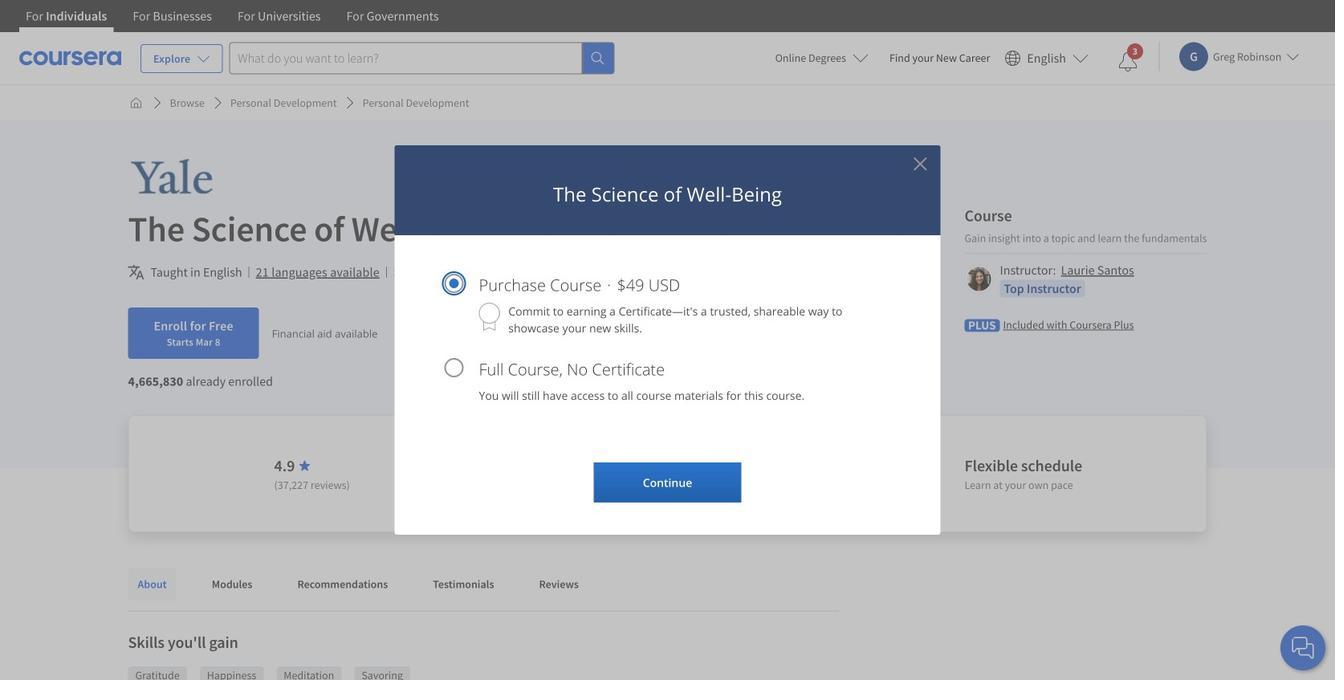 Task type: locate. For each thing, give the bounding box(es) containing it.
laurie santos image
[[967, 267, 991, 291]]

yale university image
[[128, 159, 279, 195]]

home image
[[130, 96, 143, 109]]

None search field
[[229, 42, 615, 74]]

coursera image
[[19, 45, 121, 71]]



Task type: vqa. For each thing, say whether or not it's contained in the screenshot.
Degrees
no



Task type: describe. For each thing, give the bounding box(es) containing it.
banner navigation
[[13, 0, 452, 32]]

coursera plus image
[[965, 319, 1000, 332]]



